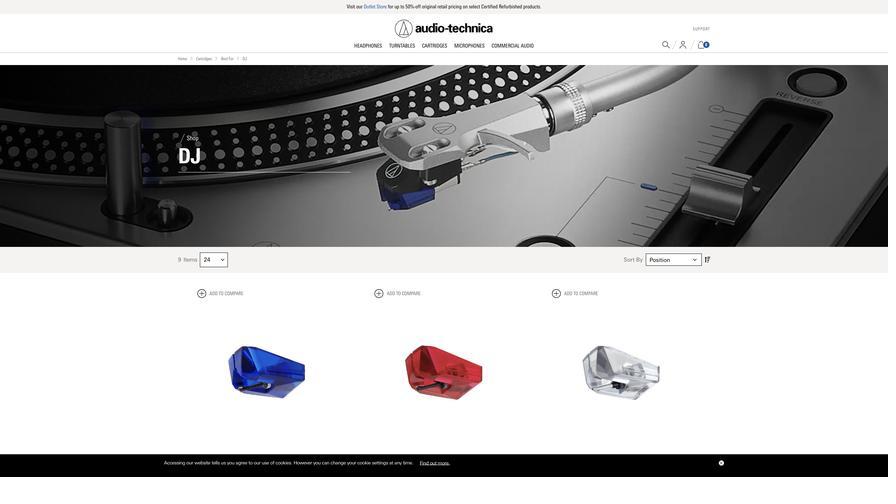 Task type: vqa. For each thing, say whether or not it's contained in the screenshot.
Microphones link
yes



Task type: describe. For each thing, give the bounding box(es) containing it.
divider line image
[[673, 40, 677, 49]]

1 horizontal spatial our
[[254, 461, 261, 466]]

product
[[618, 454, 640, 460]]

headphones
[[354, 43, 382, 49]]

select
[[469, 4, 480, 10]]

your
[[347, 461, 356, 466]]

home
[[178, 56, 187, 61]]

cookie
[[357, 461, 371, 466]]

add for the atn xp5 image's "add to compare" button
[[387, 291, 395, 297]]

view
[[604, 454, 616, 460]]

sort by
[[624, 257, 643, 263]]

store logo image
[[395, 20, 493, 38]]

to for the atn xp5 image
[[396, 291, 401, 297]]

agree
[[236, 461, 247, 466]]

more.
[[438, 461, 450, 466]]

microphones link
[[451, 43, 488, 50]]

any
[[395, 461, 402, 466]]

compare for "add to compare" button corresponding to the atn xp3 image
[[225, 291, 243, 297]]

can
[[322, 461, 330, 466]]

visit
[[347, 4, 355, 10]]

at
[[389, 461, 393, 466]]

view product
[[604, 454, 640, 460]]

microphones
[[454, 43, 485, 49]]

cartridges for cartridges link to the top
[[422, 43, 447, 49]]

accessing
[[164, 461, 185, 466]]

0 horizontal spatial cartridges link
[[196, 56, 212, 62]]

turntables link
[[386, 43, 419, 50]]

compare for "add to compare" button for atn xp7 image
[[580, 291, 598, 297]]

atn xp5 image
[[375, 304, 514, 443]]

retail
[[438, 4, 447, 10]]

compare for the atn xp5 image's "add to compare" button
[[402, 291, 421, 297]]

accessing our website tells us you agree to our use of cookies. however you can change your cookie settings at any time.
[[164, 461, 415, 466]]

2 you from the left
[[313, 461, 321, 466]]

magnifying glass image
[[662, 41, 670, 49]]

add to compare for the atn xp5 image's "add to compare" button
[[387, 291, 421, 297]]

to for the atn xp3 image
[[219, 291, 224, 297]]

0 vertical spatial cartridges link
[[419, 43, 451, 50]]

0 link
[[697, 41, 710, 49]]

best
[[221, 56, 228, 61]]

however
[[294, 461, 312, 466]]

home link
[[178, 56, 187, 62]]

find out more. link
[[415, 458, 455, 469]]

cookies.
[[276, 461, 292, 466]]

50%-
[[406, 4, 416, 10]]

support
[[693, 27, 710, 32]]

find out more.
[[420, 461, 450, 466]]

on
[[463, 4, 468, 10]]

0
[[705, 42, 708, 47]]

find
[[420, 461, 429, 466]]

view product link
[[589, 449, 654, 464]]

1 carrat down image from the left
[[221, 258, 225, 262]]

add to compare for "add to compare" button corresponding to the atn xp3 image
[[210, 291, 243, 297]]

website
[[194, 461, 210, 466]]

1 horizontal spatial divider line image
[[691, 40, 695, 49]]

our for accessing
[[186, 461, 193, 466]]

2 carrat down image from the left
[[693, 258, 697, 262]]



Task type: locate. For each thing, give the bounding box(es) containing it.
0 horizontal spatial our
[[186, 461, 193, 466]]

our right visit
[[356, 4, 363, 10]]

our for visit
[[356, 4, 363, 10]]

pricing
[[449, 4, 462, 10]]

best for link
[[221, 56, 234, 62]]

1 horizontal spatial compare
[[402, 291, 421, 297]]

cartridges down store logo
[[422, 43, 447, 49]]

add to compare for "add to compare" button for atn xp7 image
[[564, 291, 598, 297]]

atn xp7 image
[[552, 304, 691, 443]]

sort
[[624, 257, 635, 263]]

breadcrumbs image
[[190, 57, 193, 60]]

1 vertical spatial dj
[[178, 143, 201, 169]]

change
[[331, 461, 346, 466]]

0 horizontal spatial compare
[[225, 291, 243, 297]]

outlet
[[364, 4, 376, 10]]

time.
[[403, 461, 413, 466]]

3 compare from the left
[[580, 291, 598, 297]]

carrat down image right items
[[221, 258, 225, 262]]

to for atn xp7 image
[[574, 291, 578, 297]]

2 add from the left
[[387, 291, 395, 297]]

add to compare button
[[197, 290, 243, 298], [375, 290, 421, 298], [552, 290, 598, 298]]

refurbished
[[499, 4, 522, 10]]

3 add to compare from the left
[[564, 291, 598, 297]]

store
[[377, 4, 387, 10]]

1 compare from the left
[[225, 291, 243, 297]]

dj
[[243, 56, 247, 61], [178, 143, 201, 169]]

dj down shop
[[178, 143, 201, 169]]

breadcrumbs image left best
[[215, 57, 218, 60]]

1 vertical spatial cartridges
[[196, 56, 212, 61]]

best for
[[221, 56, 234, 61]]

items
[[184, 257, 197, 263]]

0 horizontal spatial carrat down image
[[221, 258, 225, 262]]

carrat down image
[[221, 258, 225, 262], [693, 258, 697, 262]]

by
[[636, 257, 643, 263]]

add for "add to compare" button for atn xp7 image
[[564, 291, 573, 297]]

2 add to compare button from the left
[[375, 290, 421, 298]]

0 horizontal spatial cartridges
[[196, 56, 212, 61]]

1 add to compare from the left
[[210, 291, 243, 297]]

commercial audio link
[[488, 43, 538, 50]]

1 horizontal spatial add to compare
[[387, 291, 421, 297]]

tells
[[212, 461, 220, 466]]

out
[[430, 461, 437, 466]]

audio
[[521, 43, 534, 49]]

headphones link
[[351, 43, 386, 50]]

1 add to compare button from the left
[[197, 290, 243, 298]]

1 breadcrumbs image from the left
[[215, 57, 218, 60]]

of
[[270, 461, 274, 466]]

off
[[416, 4, 421, 10]]

3 add to compare button from the left
[[552, 290, 598, 298]]

2 compare from the left
[[402, 291, 421, 297]]

products.
[[524, 4, 541, 10]]

1 horizontal spatial add to compare button
[[375, 290, 421, 298]]

add to compare
[[210, 291, 243, 297], [387, 291, 421, 297], [564, 291, 598, 297]]

2 horizontal spatial our
[[356, 4, 363, 10]]

add to compare button for atn xp7 image
[[552, 290, 598, 298]]

2 horizontal spatial compare
[[580, 291, 598, 297]]

compare
[[225, 291, 243, 297], [402, 291, 421, 297], [580, 291, 598, 297]]

2 horizontal spatial add
[[564, 291, 573, 297]]

0 horizontal spatial you
[[227, 461, 235, 466]]

you
[[227, 461, 235, 466], [313, 461, 321, 466]]

carrat down image left set descending direction image
[[693, 258, 697, 262]]

dj right for
[[243, 56, 247, 61]]

to
[[401, 4, 404, 10], [219, 291, 224, 297], [396, 291, 401, 297], [574, 291, 578, 297], [249, 461, 253, 466]]

0 horizontal spatial dj
[[178, 143, 201, 169]]

settings
[[372, 461, 388, 466]]

0 vertical spatial divider line image
[[691, 40, 695, 49]]

certified
[[482, 4, 498, 10]]

0 horizontal spatial add to compare button
[[197, 290, 243, 298]]

1 vertical spatial cartridges link
[[196, 56, 212, 62]]

use
[[262, 461, 269, 466]]

breadcrumbs image right for
[[236, 57, 240, 60]]

support link
[[693, 27, 710, 32]]

0 vertical spatial cartridges
[[422, 43, 447, 49]]

1 you from the left
[[227, 461, 235, 466]]

2 add to compare from the left
[[387, 291, 421, 297]]

add
[[210, 291, 218, 297], [387, 291, 395, 297], [564, 291, 573, 297]]

our left website
[[186, 461, 193, 466]]

0 horizontal spatial breadcrumbs image
[[215, 57, 218, 60]]

breadcrumbs image
[[215, 57, 218, 60], [236, 57, 240, 60]]

cartridges link
[[419, 43, 451, 50], [196, 56, 212, 62]]

shop
[[187, 135, 199, 142]]

2 horizontal spatial add to compare button
[[552, 290, 598, 298]]

visit our outlet store for up to 50%-off original retail pricing on select certified refurbished products.
[[347, 4, 541, 10]]

commercial audio
[[492, 43, 534, 49]]

2 breadcrumbs image from the left
[[236, 57, 240, 60]]

add to compare button for the atn xp3 image
[[197, 290, 243, 298]]

1 horizontal spatial add
[[387, 291, 395, 297]]

outlet store link
[[364, 4, 387, 10]]

turntables
[[389, 43, 415, 49]]

us
[[221, 461, 226, 466]]

our left the use
[[254, 461, 261, 466]]

cartridges link down store logo
[[419, 43, 451, 50]]

0 horizontal spatial add to compare
[[210, 291, 243, 297]]

1 horizontal spatial dj
[[243, 56, 247, 61]]

0 horizontal spatial add
[[210, 291, 218, 297]]

0 vertical spatial dj
[[243, 56, 247, 61]]

1 horizontal spatial carrat down image
[[693, 258, 697, 262]]

2 horizontal spatial add to compare
[[564, 291, 598, 297]]

9 items
[[178, 257, 197, 263]]

1 vertical spatial divider line image
[[178, 134, 187, 143]]

1 horizontal spatial cartridges link
[[419, 43, 451, 50]]

1 horizontal spatial cartridges
[[422, 43, 447, 49]]

cartridges right breadcrumbs icon
[[196, 56, 212, 61]]

commercial
[[492, 43, 520, 49]]

cartridges link right breadcrumbs icon
[[196, 56, 212, 62]]

for
[[229, 56, 234, 61]]

basket image
[[697, 41, 705, 49]]

9
[[178, 257, 181, 263]]

dj image
[[0, 65, 888, 247]]

cartridges
[[422, 43, 447, 49], [196, 56, 212, 61]]

up
[[395, 4, 399, 10]]

cross image
[[720, 462, 723, 465]]

0 horizontal spatial divider line image
[[178, 134, 187, 143]]

1 horizontal spatial you
[[313, 461, 321, 466]]

set descending direction image
[[705, 256, 710, 264]]

atn xp3 image
[[197, 304, 336, 443]]

3 add from the left
[[564, 291, 573, 297]]

you left can
[[313, 461, 321, 466]]

cartridges for the leftmost cartridges link
[[196, 56, 212, 61]]

add to compare button for the atn xp5 image
[[375, 290, 421, 298]]

add for "add to compare" button corresponding to the atn xp3 image
[[210, 291, 218, 297]]

for
[[388, 4, 393, 10]]

our
[[356, 4, 363, 10], [186, 461, 193, 466], [254, 461, 261, 466]]

original
[[422, 4, 437, 10]]

divider line image
[[691, 40, 695, 49], [178, 134, 187, 143]]

1 horizontal spatial breadcrumbs image
[[236, 57, 240, 60]]

you right us
[[227, 461, 235, 466]]

1 add from the left
[[210, 291, 218, 297]]



